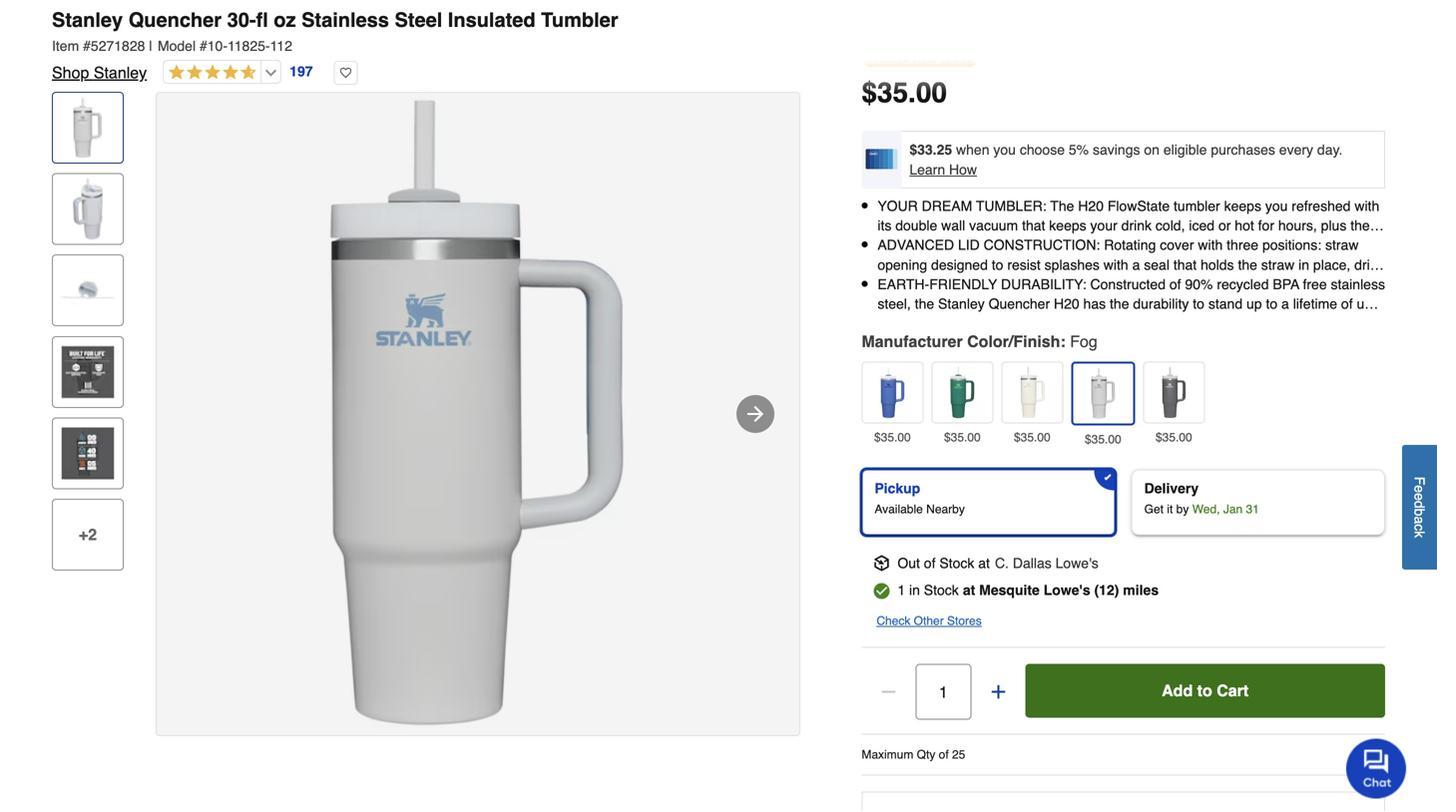 Task type: vqa. For each thing, say whether or not it's contained in the screenshot.
chevron right image for Pavers & Retaining Walls
no



Task type: locate. For each thing, give the bounding box(es) containing it.
lowe's left (
[[1044, 582, 1090, 598]]

eligible
[[1164, 142, 1207, 158]]

1 horizontal spatial with
[[1198, 237, 1223, 253]]

cover down the cold,
[[1160, 237, 1194, 253]]

0 horizontal spatial and
[[935, 276, 958, 292]]

0 horizontal spatial you
[[993, 142, 1016, 158]]

get
[[1144, 503, 1164, 517]]

30-
[[227, 8, 256, 31]]

1 vertical spatial on
[[958, 237, 974, 253]]

0 horizontal spatial in
[[909, 582, 920, 598]]

1 horizontal spatial in
[[1299, 257, 1309, 273]]

stanley down friendly
[[938, 296, 985, 312]]

0 horizontal spatial quencher
[[128, 8, 222, 31]]

1 vertical spatial lowe's
[[1044, 582, 1090, 598]]

1 horizontal spatial it
[[1264, 237, 1271, 253]]

0 vertical spatial keeps
[[1224, 198, 1261, 214]]

pickup image
[[874, 555, 890, 571]]

heart outline image
[[334, 61, 358, 85]]

1 horizontal spatial #
[[200, 38, 207, 54]]

1 vertical spatial a
[[1281, 296, 1289, 312]]

and
[[1236, 237, 1260, 253], [935, 276, 958, 292], [1170, 315, 1193, 331]]

1 vertical spatial for
[[1046, 276, 1062, 292]]

$35.00 down charcoal image
[[1156, 431, 1192, 445]]

stores
[[947, 614, 982, 628]]

1 vertical spatial and
[[935, 276, 958, 292]]

you inside $33.25 when you choose 5% savings on eligible purchases every day. learn how
[[993, 142, 1016, 158]]

fl
[[256, 8, 268, 31]]

quencher down top
[[989, 296, 1050, 312]]

0 horizontal spatial a
[[1132, 257, 1140, 273]]

1 vertical spatial drink
[[1354, 257, 1385, 273]]

at left c.
[[978, 555, 990, 571]]

resist
[[1007, 257, 1041, 273]]

earth-
[[878, 276, 929, 292]]

0 horizontal spatial straw
[[1261, 257, 1295, 273]]

check other stores
[[877, 614, 982, 628]]

$ 35 . 00
[[862, 77, 947, 109]]

$35.00 down 'fog' image
[[1085, 433, 1121, 447]]

|
[[149, 38, 153, 54]]

car
[[1144, 237, 1163, 253]]

straw
[[1325, 237, 1359, 253], [1261, 257, 1295, 273]]

your dream tumbler: the h20 flowstate tumbler keeps you refreshed with its double wall vacuum that keeps your drink cold, iced or hot for hours, plus the narrow base on all sizes fits just about any car cup holder and it is dishwasher safe
[[878, 198, 1379, 273]]

narrow
[[878, 237, 920, 253]]

stock for of
[[939, 555, 974, 571]]

stanley inside earth-friendly durability: constructed of 90% recycled bpa free stainless steel, the stanley quencher h20 has the durability to stand up to a lifetime of use, eliminating the use of single-use plastic bottles and straws
[[938, 296, 985, 312]]

tumbler
[[1174, 198, 1220, 214]]

2 use from the left
[[1055, 315, 1077, 331]]

stanley down the '5271828'
[[94, 63, 147, 82]]

to
[[992, 257, 1003, 273], [1193, 296, 1205, 312], [1266, 296, 1278, 312], [1197, 682, 1212, 700]]

and down hot at right
[[1236, 237, 1260, 253]]

straw down is
[[1261, 257, 1295, 273]]

2 horizontal spatial a
[[1412, 516, 1428, 524]]

1 vertical spatial h20
[[1054, 296, 1080, 312]]

pickup
[[875, 481, 920, 497]]

0 vertical spatial in
[[1299, 257, 1309, 273]]

friendly
[[929, 276, 997, 292]]

bpa
[[1273, 276, 1299, 292]]

0 horizontal spatial with
[[1104, 257, 1128, 273]]

it left is
[[1264, 237, 1271, 253]]

on inside your dream tumbler: the h20 flowstate tumbler keeps you refreshed with its double wall vacuum that keeps your drink cold, iced or hot for hours, plus the narrow base on all sizes fits just about any car cup holder and it is dishwasher safe
[[958, 237, 974, 253]]

1 horizontal spatial that
[[1173, 257, 1197, 273]]

stanley 10-11825-112 water-bottles-mugs - thumbnail view #3 image
[[57, 260, 119, 322]]

$35.00 down the iris image
[[874, 431, 911, 445]]

a down bpa
[[1281, 296, 1289, 312]]

it left the by
[[1167, 503, 1173, 517]]

0 vertical spatial you
[[993, 142, 1016, 158]]

1 vertical spatial stock
[[924, 582, 959, 598]]

b
[[1412, 508, 1428, 516]]

fog image
[[1077, 368, 1129, 420]]

0 vertical spatial a
[[1132, 257, 1140, 273]]

that down cup
[[1173, 257, 1197, 273]]

check
[[877, 614, 911, 628]]

with up leak
[[1104, 257, 1128, 273]]

2 vertical spatial stanley
[[938, 296, 985, 312]]

the right plus
[[1351, 218, 1370, 234]]

0 vertical spatial lowe's
[[1056, 555, 1099, 571]]

12
[[1099, 582, 1115, 598]]

add to cart button
[[1025, 664, 1385, 718]]

just
[[1053, 237, 1075, 253]]

and down durability
[[1170, 315, 1193, 331]]

double
[[895, 218, 937, 234]]

0 horizontal spatial at
[[963, 582, 975, 598]]

0 vertical spatial it
[[1264, 237, 1271, 253]]

you right when
[[993, 142, 1016, 158]]

you up hours,
[[1265, 198, 1288, 214]]

0 horizontal spatial on
[[958, 237, 974, 253]]

at for at
[[963, 582, 975, 598]]

00
[[916, 77, 947, 109]]

wed,
[[1192, 503, 1220, 517]]

safe
[[878, 257, 904, 273]]

by
[[1176, 503, 1189, 517]]

learn
[[910, 162, 945, 178]]

stanley 10-11825-112 quencher 30-fl oz stainless steel insulated tumbler image
[[157, 93, 799, 736]]

straw down plus
[[1325, 237, 1359, 253]]

1 horizontal spatial drink
[[1354, 257, 1385, 273]]

hot
[[1235, 218, 1254, 234]]

1 vertical spatial cover
[[985, 276, 1019, 292]]

1 in stock at mesquite lowe's ( 12 ) miles
[[898, 582, 1159, 598]]

0 horizontal spatial it
[[1167, 503, 1173, 517]]

0 vertical spatial h20
[[1078, 198, 1104, 214]]

arrow right image
[[744, 402, 767, 426]]

quencher up model at the left of the page
[[128, 8, 222, 31]]

0 vertical spatial for
[[1258, 218, 1274, 234]]

1 vertical spatial in
[[909, 582, 920, 598]]

2 # from the left
[[200, 38, 207, 54]]

stand
[[1208, 296, 1243, 312]]

to right up
[[1266, 296, 1278, 312]]

dream
[[922, 198, 972, 214]]

that inside 'advanced lid construction: rotating cover with three positions: straw opening designed to resist splashes with a seal that holds the straw in place, drink opening, and full-cover top for added leak resistance'
[[1173, 257, 1197, 273]]

5%
[[1069, 142, 1089, 158]]

0 vertical spatial that
[[1022, 218, 1045, 234]]

h20 up your at right top
[[1078, 198, 1104, 214]]

holder
[[1194, 237, 1232, 253]]

1 vertical spatial with
[[1198, 237, 1223, 253]]

in up the free
[[1299, 257, 1309, 273]]

2 vertical spatial with
[[1104, 257, 1128, 273]]

2 vertical spatial a
[[1412, 516, 1428, 524]]

in inside 'advanced lid construction: rotating cover with three positions: straw opening designed to resist splashes with a seal that holds the straw in place, drink opening, and full-cover top for added leak resistance'
[[1299, 257, 1309, 273]]

0 vertical spatial stanley
[[52, 8, 123, 31]]

in right 1
[[909, 582, 920, 598]]

the inside your dream tumbler: the h20 flowstate tumbler keeps you refreshed with its double wall vacuum that keeps your drink cold, iced or hot for hours, plus the narrow base on all sizes fits just about any car cup holder and it is dishwasher safe
[[1351, 218, 1370, 234]]

at up stores
[[963, 582, 975, 598]]

stanley 10-11825-112 quencher 30-fl oz stainless steel insulated tumbler - thumbnail image
[[57, 97, 119, 159]]

$35.00 down alpine image
[[944, 431, 981, 445]]

keeps up just
[[1049, 218, 1086, 234]]

0 vertical spatial with
[[1355, 198, 1379, 214]]

cup
[[1167, 237, 1190, 253]]

wall
[[941, 218, 965, 234]]

1 vertical spatial that
[[1173, 257, 1197, 273]]

and inside earth-friendly durability: constructed of 90% recycled bpa free stainless steel, the stanley quencher h20 has the durability to stand up to a lifetime of use, eliminating the use of single-use plastic bottles and straws
[[1170, 315, 1193, 331]]

0 horizontal spatial keeps
[[1049, 218, 1086, 234]]

stanley
[[52, 8, 123, 31], [94, 63, 147, 82], [938, 296, 985, 312]]

1 vertical spatial at
[[963, 582, 975, 598]]

to inside 'advanced lid construction: rotating cover with three positions: straw opening designed to resist splashes with a seal that holds the straw in place, drink opening, and full-cover top for added leak resistance'
[[992, 257, 1003, 273]]

0 horizontal spatial that
[[1022, 218, 1045, 234]]

0 horizontal spatial drink
[[1121, 218, 1152, 234]]

drink down flowstate
[[1121, 218, 1152, 234]]

a inside 'advanced lid construction: rotating cover with three positions: straw opening designed to resist splashes with a seal that holds the straw in place, drink opening, and full-cover top for added leak resistance'
[[1132, 257, 1140, 273]]

chat invite button image
[[1346, 738, 1407, 799]]

the up recycled
[[1238, 257, 1257, 273]]

# right model at the left of the page
[[200, 38, 207, 54]]

a down rotating
[[1132, 257, 1140, 273]]

keeps
[[1224, 198, 1261, 214], [1049, 218, 1086, 234]]

0 vertical spatial drink
[[1121, 218, 1152, 234]]

1 # from the left
[[83, 38, 91, 54]]

delivery
[[1144, 481, 1199, 497]]

stanley up the item
[[52, 8, 123, 31]]

on left all
[[958, 237, 974, 253]]

Stepper number input field with increment and decrement buttons number field
[[915, 664, 971, 720]]

$35.00 down cream tonal image
[[1014, 431, 1051, 445]]

miles
[[1123, 582, 1159, 598]]

lowe's up (
[[1056, 555, 1099, 571]]

and down designed at the right top
[[935, 276, 958, 292]]

the up eliminating
[[915, 296, 934, 312]]

steel,
[[878, 296, 911, 312]]

$35.00 for charcoal image
[[1156, 431, 1192, 445]]

0 horizontal spatial cover
[[985, 276, 1019, 292]]

constructed
[[1090, 276, 1166, 292]]

1 horizontal spatial for
[[1258, 218, 1274, 234]]

2 horizontal spatial and
[[1236, 237, 1260, 253]]

0 vertical spatial quencher
[[128, 8, 222, 31]]

e up d
[[1412, 485, 1428, 493]]

on left eligible
[[1144, 142, 1160, 158]]

(
[[1094, 582, 1099, 598]]

1 horizontal spatial cover
[[1160, 237, 1194, 253]]

drink up stainless in the top right of the page
[[1354, 257, 1385, 273]]

0 vertical spatial on
[[1144, 142, 1160, 158]]

e up b at the bottom
[[1412, 493, 1428, 501]]

0 vertical spatial straw
[[1325, 237, 1359, 253]]

quencher inside stanley quencher 30-fl oz stainless steel insulated tumbler item # 5271828 | model # 10-11825-112
[[128, 8, 222, 31]]

$35.00
[[874, 431, 911, 445], [944, 431, 981, 445], [1014, 431, 1051, 445], [1156, 431, 1192, 445], [1085, 433, 1121, 447]]

1 horizontal spatial on
[[1144, 142, 1160, 158]]

0 horizontal spatial use
[[972, 315, 994, 331]]

1 horizontal spatial quencher
[[989, 296, 1050, 312]]

for right top
[[1046, 276, 1062, 292]]

)
[[1115, 582, 1119, 598]]

# right the item
[[83, 38, 91, 54]]

1 horizontal spatial keeps
[[1224, 198, 1261, 214]]

that up fits
[[1022, 218, 1045, 234]]

cart
[[1217, 682, 1249, 700]]

refreshed
[[1292, 198, 1351, 214]]

stock up check other stores
[[924, 582, 959, 598]]

use up ":"
[[1055, 315, 1077, 331]]

1 horizontal spatial a
[[1281, 296, 1289, 312]]

1 horizontal spatial use
[[1055, 315, 1077, 331]]

model
[[158, 38, 196, 54]]

a up k
[[1412, 516, 1428, 524]]

check circle filled image
[[874, 583, 890, 599]]

1 horizontal spatial at
[[978, 555, 990, 571]]

out of stock at c. dallas lowe's
[[898, 555, 1099, 571]]

e
[[1412, 485, 1428, 493], [1412, 493, 1428, 501]]

dallas
[[1013, 555, 1052, 571]]

stock
[[939, 555, 974, 571], [924, 582, 959, 598]]

0 horizontal spatial #
[[83, 38, 91, 54]]

with up holds
[[1198, 237, 1223, 253]]

1 vertical spatial you
[[1265, 198, 1288, 214]]

top
[[1023, 276, 1042, 292]]

1 vertical spatial it
[[1167, 503, 1173, 517]]

0 vertical spatial stock
[[939, 555, 974, 571]]

2 vertical spatial and
[[1170, 315, 1193, 331]]

for right hot at right
[[1258, 218, 1274, 234]]

2 horizontal spatial with
[[1355, 198, 1379, 214]]

stock left c.
[[939, 555, 974, 571]]

plus
[[1321, 218, 1347, 234]]

90%
[[1185, 276, 1213, 292]]

1 horizontal spatial you
[[1265, 198, 1288, 214]]

0 vertical spatial at
[[978, 555, 990, 571]]

31
[[1246, 503, 1259, 517]]

with
[[1355, 198, 1379, 214], [1198, 237, 1223, 253], [1104, 257, 1128, 273]]

item
[[52, 38, 79, 54]]

0 vertical spatial and
[[1236, 237, 1260, 253]]

drink inside your dream tumbler: the h20 flowstate tumbler keeps you refreshed with its double wall vacuum that keeps your drink cold, iced or hot for hours, plus the narrow base on all sizes fits just about any car cup holder and it is dishwasher safe
[[1121, 218, 1152, 234]]

1 vertical spatial straw
[[1261, 257, 1295, 273]]

1 horizontal spatial and
[[1170, 315, 1193, 331]]

with right refreshed
[[1355, 198, 1379, 214]]

197
[[290, 64, 313, 80]]

1 horizontal spatial straw
[[1325, 237, 1359, 253]]

stanley inside stanley quencher 30-fl oz stainless steel insulated tumbler item # 5271828 | model # 10-11825-112
[[52, 8, 123, 31]]

1 vertical spatial quencher
[[989, 296, 1050, 312]]

about
[[1079, 237, 1114, 253]]

keeps up hot at right
[[1224, 198, 1261, 214]]

tumbler:
[[976, 198, 1047, 214]]

bottles
[[1125, 315, 1166, 331]]

0 vertical spatial cover
[[1160, 237, 1194, 253]]

1 e from the top
[[1412, 485, 1428, 493]]

option group
[[854, 462, 1393, 543]]

the down leak
[[1110, 296, 1129, 312]]

to down sizes
[[992, 257, 1003, 273]]

h20 down added at right
[[1054, 296, 1080, 312]]

0 horizontal spatial for
[[1046, 276, 1062, 292]]

mesquite
[[979, 582, 1040, 598]]

or
[[1219, 218, 1231, 234]]

use up manufacturer color/finish : fog
[[972, 315, 994, 331]]

to down 90%
[[1193, 296, 1205, 312]]

to right add on the bottom
[[1197, 682, 1212, 700]]

cover down the resist
[[985, 276, 1019, 292]]

#
[[83, 38, 91, 54], [200, 38, 207, 54]]



Task type: describe. For each thing, give the bounding box(es) containing it.
check other stores button
[[877, 611, 982, 631]]

the up manufacturer color/finish : fog
[[948, 315, 968, 331]]

iris image
[[867, 367, 918, 419]]

cold,
[[1156, 218, 1185, 234]]

any
[[1118, 237, 1140, 253]]

available
[[875, 503, 923, 517]]

manufacturer color/finish : fog
[[862, 332, 1098, 351]]

single-
[[1013, 315, 1055, 331]]

+2 button
[[52, 499, 124, 571]]

how
[[949, 162, 977, 178]]

the
[[1050, 198, 1074, 214]]

on inside $33.25 when you choose 5% savings on eligible purchases every day. learn how
[[1144, 142, 1160, 158]]

stanley quencher 30-fl oz stainless steel insulated tumbler item # 5271828 | model # 10-11825-112
[[52, 8, 618, 54]]

insulated
[[448, 8, 536, 31]]

opening
[[878, 257, 927, 273]]

vacuum
[[969, 218, 1018, 234]]

stainless
[[1331, 276, 1385, 292]]

minus image
[[879, 682, 899, 702]]

hours,
[[1278, 218, 1317, 234]]

stanley 10-11825-112 water-bottles-mugs - thumbnail view #4 image
[[57, 341, 119, 403]]

2 e from the top
[[1412, 493, 1428, 501]]

opening,
[[878, 276, 931, 292]]

learn how button
[[910, 160, 977, 180]]

h20 inside your dream tumbler: the h20 flowstate tumbler keeps you refreshed with its double wall vacuum that keeps your drink cold, iced or hot for hours, plus the narrow base on all sizes fits just about any car cup holder and it is dishwasher safe
[[1078, 198, 1104, 214]]

c.
[[995, 555, 1009, 571]]

use,
[[1357, 296, 1383, 312]]

holds
[[1201, 257, 1234, 273]]

of left 90%
[[1170, 276, 1181, 292]]

earth-friendly durability: constructed of 90% recycled bpa free stainless steel, the stanley quencher h20 has the durability to stand up to a lifetime of use, eliminating the use of single-use plastic bottles and straws
[[878, 276, 1385, 331]]

a inside earth-friendly durability: constructed of 90% recycled bpa free stainless steel, the stanley quencher h20 has the durability to stand up to a lifetime of use, eliminating the use of single-use plastic bottles and straws
[[1281, 296, 1289, 312]]

$35.00 for 'fog' image
[[1085, 433, 1121, 447]]

4.6 stars image
[[164, 64, 257, 82]]

straws
[[1197, 315, 1237, 331]]

f e e d b a c k button
[[1402, 445, 1437, 570]]

to inside button
[[1197, 682, 1212, 700]]

112
[[270, 38, 292, 54]]

plastic
[[1081, 315, 1121, 331]]

35
[[877, 77, 908, 109]]

advanced lid construction: rotating cover with three positions: straw opening designed to resist splashes with a seal that holds the straw in place, drink opening, and full-cover top for added leak resistance
[[878, 237, 1385, 292]]

designed
[[931, 257, 988, 273]]

shop
[[52, 63, 89, 82]]

eliminating
[[878, 315, 944, 331]]

1 vertical spatial keeps
[[1049, 218, 1086, 234]]

option group containing pickup
[[854, 462, 1393, 543]]

your
[[878, 198, 918, 214]]

you inside your dream tumbler: the h20 flowstate tumbler keeps you refreshed with its double wall vacuum that keeps your drink cold, iced or hot for hours, plus the narrow base on all sizes fits just about any car cup holder and it is dishwasher safe
[[1265, 198, 1288, 214]]

your
[[1090, 218, 1118, 234]]

add
[[1162, 682, 1193, 700]]

quencher inside earth-friendly durability: constructed of 90% recycled bpa free stainless steel, the stanley quencher h20 has the durability to stand up to a lifetime of use, eliminating the use of single-use plastic bottles and straws
[[989, 296, 1050, 312]]

has
[[1083, 296, 1106, 312]]

sizes
[[996, 237, 1027, 253]]

it inside your dream tumbler: the h20 flowstate tumbler keeps you refreshed with its double wall vacuum that keeps your drink cold, iced or hot for hours, plus the narrow base on all sizes fits just about any car cup holder and it is dishwasher safe
[[1264, 237, 1271, 253]]

of right out
[[924, 555, 936, 571]]

charcoal image
[[1148, 367, 1200, 419]]

oz
[[274, 8, 296, 31]]

its
[[878, 218, 892, 234]]

leak
[[1109, 276, 1135, 292]]

flowstate
[[1108, 198, 1170, 214]]

durability:
[[1001, 276, 1086, 292]]

that inside your dream tumbler: the h20 flowstate tumbler keeps you refreshed with its double wall vacuum that keeps your drink cold, iced or hot for hours, plus the narrow base on all sizes fits just about any car cup holder and it is dishwasher safe
[[1022, 218, 1045, 234]]

a inside button
[[1412, 516, 1428, 524]]

.
[[908, 77, 916, 109]]

h20 inside earth-friendly durability: constructed of 90% recycled bpa free stainless steel, the stanley quencher h20 has the durability to stand up to a lifetime of use, eliminating the use of single-use plastic bottles and straws
[[1054, 296, 1080, 312]]

stanley 10-11825-112 water-bottles-mugs - thumbnail view #2 image
[[57, 178, 119, 240]]

tumbler
[[541, 8, 618, 31]]

:
[[1060, 332, 1066, 351]]

f e e d b a c k
[[1412, 477, 1428, 538]]

f
[[1412, 477, 1428, 485]]

plus image
[[988, 682, 1008, 702]]

it inside delivery get it by wed, jan 31
[[1167, 503, 1173, 517]]

full-
[[962, 276, 985, 292]]

drink inside 'advanced lid construction: rotating cover with three positions: straw opening designed to resist splashes with a seal that holds the straw in place, drink opening, and full-cover top for added leak resistance'
[[1354, 257, 1385, 273]]

lid
[[958, 237, 980, 253]]

trending now
[[867, 51, 974, 65]]

maximum
[[862, 748, 914, 762]]

cream tonal image
[[1006, 367, 1058, 419]]

for inside your dream tumbler: the h20 flowstate tumbler keeps you refreshed with its double wall vacuum that keeps your drink cold, iced or hot for hours, plus the narrow base on all sizes fits just about any car cup holder and it is dishwasher safe
[[1258, 218, 1274, 234]]

and inside your dream tumbler: the h20 flowstate tumbler keeps you refreshed with its double wall vacuum that keeps your drink cold, iced or hot for hours, plus the narrow base on all sizes fits just about any car cup holder and it is dishwasher safe
[[1236, 237, 1260, 253]]

$35.00 for cream tonal image
[[1014, 431, 1051, 445]]

qty
[[917, 748, 935, 762]]

stock for in
[[924, 582, 959, 598]]

10-
[[207, 38, 228, 54]]

pickup available nearby
[[875, 481, 965, 517]]

$35.00 for the iris image
[[874, 431, 911, 445]]

with inside your dream tumbler: the h20 flowstate tumbler keeps you refreshed with its double wall vacuum that keeps your drink cold, iced or hot for hours, plus the narrow base on all sizes fits just about any car cup holder and it is dishwasher safe
[[1355, 198, 1379, 214]]

the inside 'advanced lid construction: rotating cover with three positions: straw opening designed to resist splashes with a seal that holds the straw in place, drink opening, and full-cover top for added leak resistance'
[[1238, 257, 1257, 273]]

three
[[1227, 237, 1259, 253]]

at for c. dallas lowe's
[[978, 555, 990, 571]]

base
[[924, 237, 954, 253]]

manufacturer
[[862, 332, 963, 351]]

stainless
[[301, 8, 389, 31]]

+2
[[79, 525, 97, 544]]

25
[[952, 748, 965, 762]]

resistance
[[1139, 276, 1202, 292]]

shop stanley
[[52, 63, 147, 82]]

durability
[[1133, 296, 1189, 312]]

alpine image
[[936, 367, 988, 419]]

1 use from the left
[[972, 315, 994, 331]]

of left the 25
[[939, 748, 949, 762]]

stanley 10-11825-112 water-bottles-mugs - thumbnail view #5 image
[[57, 423, 119, 484]]

added
[[1066, 276, 1105, 292]]

$33.25
[[910, 142, 952, 158]]

lifetime
[[1293, 296, 1337, 312]]

color/finish
[[967, 332, 1060, 351]]

positions:
[[1262, 237, 1321, 253]]

and inside 'advanced lid construction: rotating cover with three positions: straw opening designed to resist splashes with a seal that holds the straw in place, drink opening, and full-cover top for added leak resistance'
[[935, 276, 958, 292]]

choose
[[1020, 142, 1065, 158]]

fits
[[1031, 237, 1049, 253]]

steel
[[395, 8, 442, 31]]

1
[[898, 582, 905, 598]]

every
[[1279, 142, 1313, 158]]

of down stainless in the top right of the page
[[1341, 296, 1353, 312]]

$35.00 for alpine image
[[944, 431, 981, 445]]

trending
[[867, 51, 937, 65]]

item number 5 2 7 1 8 2 8 and model number 1 0 - 1 1 8 2 5 - 1 1 2 element
[[52, 36, 1385, 56]]

for inside 'advanced lid construction: rotating cover with three positions: straw opening designed to resist splashes with a seal that holds the straw in place, drink opening, and full-cover top for added leak resistance'
[[1046, 276, 1062, 292]]

advanced
[[878, 237, 954, 253]]

when
[[956, 142, 990, 158]]

savings
[[1093, 142, 1140, 158]]

place,
[[1313, 257, 1351, 273]]

1 vertical spatial stanley
[[94, 63, 147, 82]]

fog
[[1070, 332, 1098, 351]]

all
[[978, 237, 992, 253]]

of up color/finish
[[998, 315, 1010, 331]]



